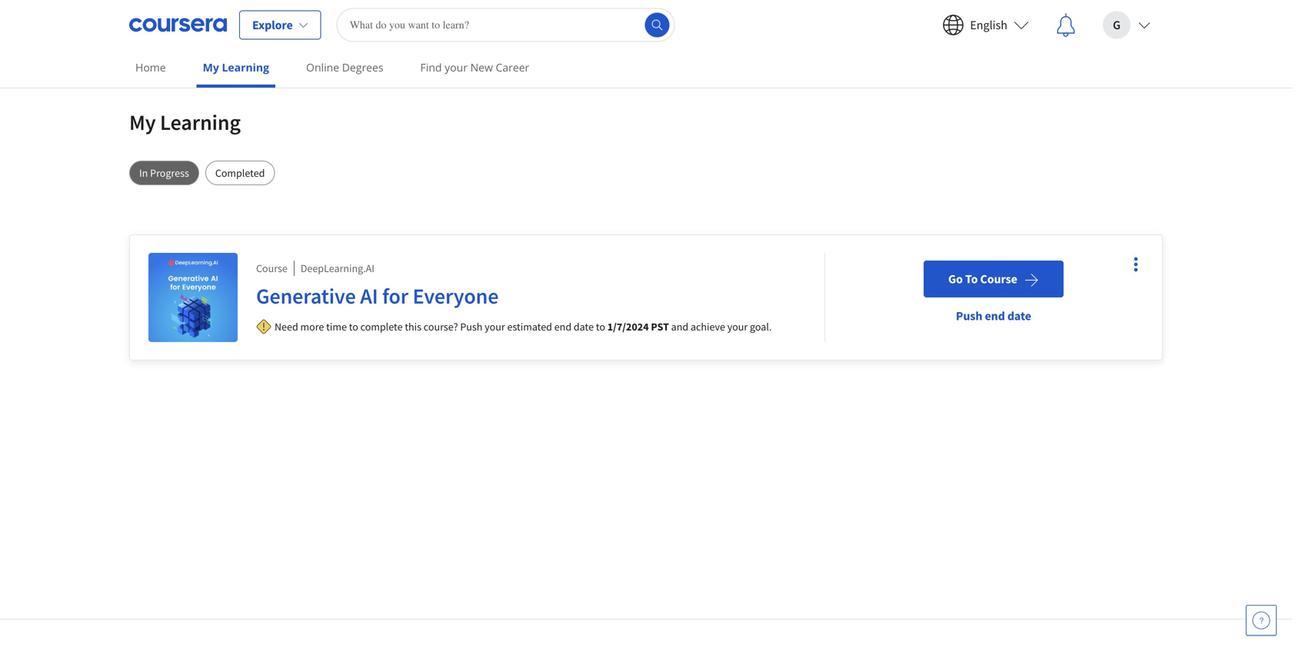 Task type: vqa. For each thing, say whether or not it's contained in the screenshot.
topmost Learning
yes



Task type: describe. For each thing, give the bounding box(es) containing it.
coursera image
[[129, 13, 227, 37]]

g
[[1113, 17, 1121, 33]]

completed
[[215, 166, 265, 180]]

your inside find your new career link
[[445, 60, 468, 75]]

2 to from the left
[[596, 320, 605, 334]]

in
[[139, 166, 148, 180]]

english
[[970, 17, 1008, 33]]

push end date
[[956, 308, 1031, 324]]

this
[[405, 320, 422, 334]]

tab list containing in progress
[[129, 161, 1163, 185]]

generative ai for everyone image
[[148, 253, 238, 342]]

push end date button
[[944, 298, 1044, 335]]

need
[[275, 320, 298, 334]]

estimated
[[507, 320, 552, 334]]

go to course button
[[924, 261, 1064, 298]]

1 vertical spatial my
[[129, 109, 156, 136]]

course?
[[424, 320, 458, 334]]

push inside "push end date" button
[[956, 308, 983, 324]]

g button
[[1091, 0, 1163, 50]]

explore button
[[239, 10, 321, 40]]

need more time to complete this course? push your estimated end date to 1/7/2024 pst and achieve your goal.
[[275, 320, 772, 334]]

to
[[965, 272, 978, 287]]

1 horizontal spatial your
[[485, 320, 505, 334]]

online
[[306, 60, 339, 75]]

find your new career link
[[414, 50, 536, 85]]

0 horizontal spatial course
[[256, 262, 288, 275]]

home
[[135, 60, 166, 75]]

What do you want to learn? text field
[[337, 8, 675, 42]]

2 horizontal spatial your
[[727, 320, 748, 334]]

online degrees
[[306, 60, 383, 75]]

go
[[948, 272, 963, 287]]

0 horizontal spatial push
[[460, 320, 483, 334]]

1 to from the left
[[349, 320, 358, 334]]

deeplearning.ai
[[301, 262, 375, 275]]

0 horizontal spatial end
[[554, 320, 572, 334]]

find your new career
[[420, 60, 529, 75]]

goal.
[[750, 320, 772, 334]]

my learning link
[[197, 50, 275, 88]]

1 vertical spatial my learning
[[129, 109, 241, 136]]

0 vertical spatial my learning
[[203, 60, 269, 75]]

time
[[326, 320, 347, 334]]



Task type: locate. For each thing, give the bounding box(es) containing it.
end inside button
[[985, 308, 1005, 324]]

0 horizontal spatial your
[[445, 60, 468, 75]]

your right find
[[445, 60, 468, 75]]

generative ai for everyone link
[[256, 282, 781, 316]]

push right course?
[[460, 320, 483, 334]]

date inside button
[[1008, 308, 1031, 324]]

new
[[470, 60, 493, 75]]

go to course
[[948, 272, 1017, 287]]

date down go to course "button"
[[1008, 308, 1031, 324]]

0 vertical spatial learning
[[222, 60, 269, 75]]

course
[[256, 262, 288, 275], [980, 272, 1017, 287]]

pst
[[651, 320, 669, 334]]

course right to
[[980, 272, 1017, 287]]

learning
[[222, 60, 269, 75], [160, 109, 241, 136]]

everyone
[[413, 283, 499, 310]]

home link
[[129, 50, 172, 85]]

your left goal.
[[727, 320, 748, 334]]

generative
[[256, 283, 356, 310]]

my
[[203, 60, 219, 75], [129, 109, 156, 136]]

end right the estimated
[[554, 320, 572, 334]]

help center image
[[1252, 612, 1271, 630]]

my learning
[[203, 60, 269, 75], [129, 109, 241, 136]]

0 vertical spatial my
[[203, 60, 219, 75]]

your left the estimated
[[485, 320, 505, 334]]

complete
[[360, 320, 403, 334]]

1/7/2024
[[607, 320, 649, 334]]

my learning down explore
[[203, 60, 269, 75]]

explore
[[252, 17, 293, 33]]

date
[[1008, 308, 1031, 324], [574, 320, 594, 334]]

1 horizontal spatial date
[[1008, 308, 1031, 324]]

ai
[[360, 283, 378, 310]]

achieve
[[691, 320, 725, 334]]

push down to
[[956, 308, 983, 324]]

my down coursera image
[[203, 60, 219, 75]]

find
[[420, 60, 442, 75]]

to left 1/7/2024
[[596, 320, 605, 334]]

generative ai for everyone
[[256, 283, 499, 310]]

date left 1/7/2024
[[574, 320, 594, 334]]

end
[[985, 308, 1005, 324], [554, 320, 572, 334]]

1 horizontal spatial push
[[956, 308, 983, 324]]

career
[[496, 60, 529, 75]]

learning up the progress
[[160, 109, 241, 136]]

degrees
[[342, 60, 383, 75]]

in progress
[[139, 166, 189, 180]]

None search field
[[337, 8, 675, 42]]

english button
[[930, 0, 1041, 50]]

course inside "button"
[[980, 272, 1017, 287]]

online degrees link
[[300, 50, 390, 85]]

1 horizontal spatial to
[[596, 320, 605, 334]]

1 horizontal spatial course
[[980, 272, 1017, 287]]

course up generative
[[256, 262, 288, 275]]

in progress button
[[129, 161, 199, 185]]

tab list
[[129, 161, 1163, 185]]

1 horizontal spatial end
[[985, 308, 1005, 324]]

for
[[382, 283, 409, 310]]

and
[[671, 320, 689, 334]]

1 horizontal spatial my
[[203, 60, 219, 75]]

more
[[300, 320, 324, 334]]

push
[[956, 308, 983, 324], [460, 320, 483, 334]]

to right time
[[349, 320, 358, 334]]

to
[[349, 320, 358, 334], [596, 320, 605, 334]]

end down go to course "button"
[[985, 308, 1005, 324]]

my up in
[[129, 109, 156, 136]]

0 horizontal spatial date
[[574, 320, 594, 334]]

my learning up the progress
[[129, 109, 241, 136]]

completed button
[[205, 161, 275, 185]]

1 vertical spatial learning
[[160, 109, 241, 136]]

progress
[[150, 166, 189, 180]]

your
[[445, 60, 468, 75], [485, 320, 505, 334], [727, 320, 748, 334]]

learning down explore
[[222, 60, 269, 75]]

more option for generative ai for everyone image
[[1125, 254, 1147, 275]]

0 horizontal spatial to
[[349, 320, 358, 334]]

0 horizontal spatial my
[[129, 109, 156, 136]]



